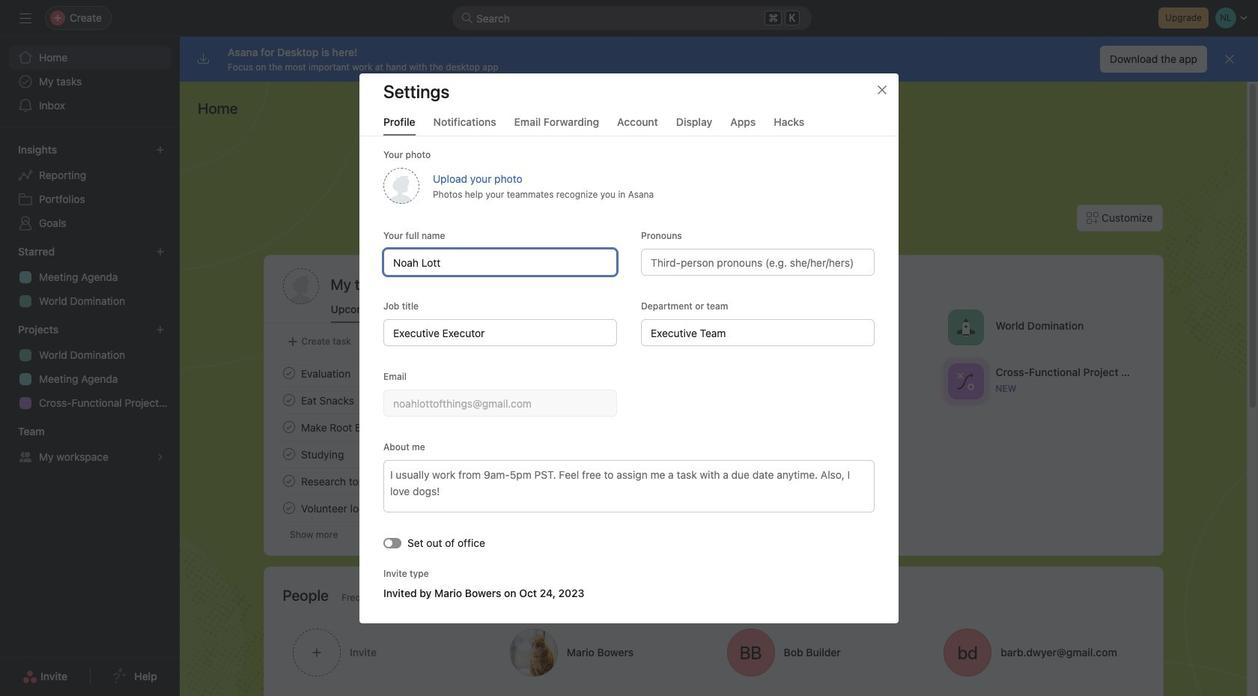 Task type: vqa. For each thing, say whether or not it's contained in the screenshot.
'Add tab' 'image'
no



Task type: describe. For each thing, give the bounding box(es) containing it.
3 mark complete checkbox from the top
[[280, 499, 298, 517]]

add profile photo image
[[283, 268, 319, 304]]

insights element
[[0, 136, 180, 238]]

close image
[[877, 84, 889, 96]]

3 mark complete checkbox from the top
[[280, 445, 298, 463]]

hide sidebar image
[[19, 12, 31, 24]]

2 mark complete checkbox from the top
[[280, 391, 298, 409]]

dismiss image
[[1224, 53, 1236, 65]]

Third-person pronouns (e.g. she/her/hers) text field
[[641, 248, 875, 275]]

starred element
[[0, 238, 180, 316]]

prominent image
[[462, 12, 474, 24]]

2 mark complete image from the top
[[280, 391, 298, 409]]

1 mark complete image from the top
[[280, 418, 298, 436]]

global element
[[0, 37, 180, 127]]

1 mark complete checkbox from the top
[[280, 364, 298, 382]]



Task type: locate. For each thing, give the bounding box(es) containing it.
line_and_symbols image
[[957, 372, 975, 390]]

switch
[[384, 537, 402, 548]]

2 mark complete image from the top
[[280, 445, 298, 463]]

1 mark complete checkbox from the top
[[280, 418, 298, 436]]

0 vertical spatial mark complete checkbox
[[280, 364, 298, 382]]

mark complete image
[[280, 418, 298, 436], [280, 445, 298, 463], [280, 472, 298, 490]]

3 mark complete image from the top
[[280, 472, 298, 490]]

teams element
[[0, 418, 180, 472]]

1 vertical spatial mark complete image
[[280, 445, 298, 463]]

2 vertical spatial mark complete image
[[280, 472, 298, 490]]

I usually work from 9am-5pm PST. Feel free to assign me a task with a due date anytime. Also, I love dogs! text field
[[384, 460, 875, 512]]

1 vertical spatial mark complete checkbox
[[280, 472, 298, 490]]

2 mark complete checkbox from the top
[[280, 472, 298, 490]]

0 vertical spatial mark complete image
[[280, 364, 298, 382]]

rocket image
[[957, 318, 975, 336]]

1 vertical spatial mark complete image
[[280, 391, 298, 409]]

Mark complete checkbox
[[280, 364, 298, 382], [280, 391, 298, 409], [280, 445, 298, 463]]

2 vertical spatial mark complete checkbox
[[280, 445, 298, 463]]

upload new photo image
[[384, 167, 420, 203]]

1 mark complete image from the top
[[280, 364, 298, 382]]

2 vertical spatial mark complete checkbox
[[280, 499, 298, 517]]

projects element
[[0, 316, 180, 418]]

0 vertical spatial mark complete image
[[280, 418, 298, 436]]

2 vertical spatial mark complete image
[[280, 499, 298, 517]]

1 vertical spatial mark complete checkbox
[[280, 391, 298, 409]]

Mark complete checkbox
[[280, 418, 298, 436], [280, 472, 298, 490], [280, 499, 298, 517]]

mark complete image
[[280, 364, 298, 382], [280, 391, 298, 409], [280, 499, 298, 517]]

0 vertical spatial mark complete checkbox
[[280, 418, 298, 436]]

None text field
[[384, 248, 617, 275], [641, 319, 875, 346], [384, 248, 617, 275], [641, 319, 875, 346]]

3 mark complete image from the top
[[280, 499, 298, 517]]

None text field
[[384, 319, 617, 346], [384, 389, 617, 416], [384, 319, 617, 346], [384, 389, 617, 416]]



